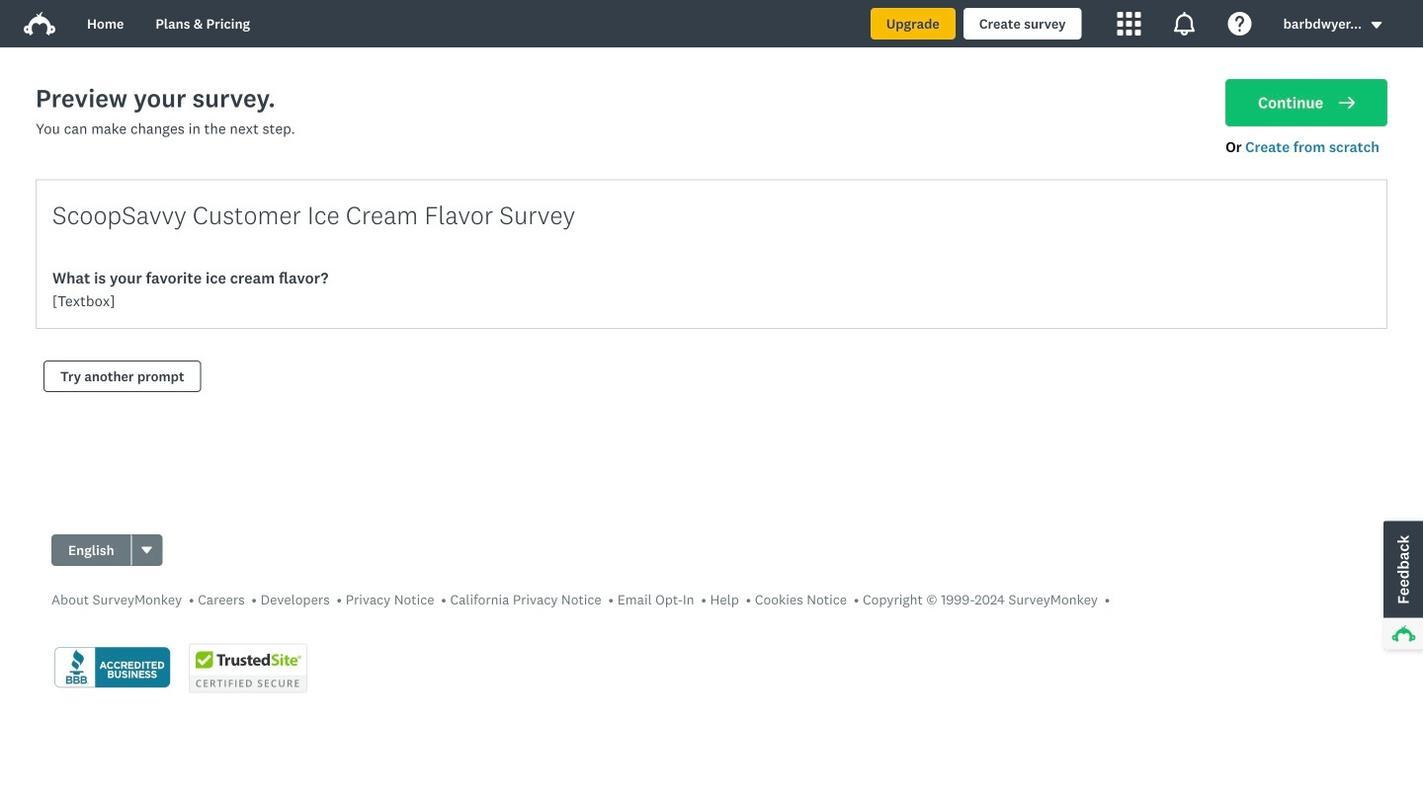Task type: vqa. For each thing, say whether or not it's contained in the screenshot.
trustedsite helps keep you safe from identity theft, credit card fraud, spyware, spam, viruses and online scams image
yes



Task type: describe. For each thing, give the bounding box(es) containing it.
help icon image
[[1228, 12, 1252, 36]]

2 brand logo image from the top
[[24, 12, 55, 36]]

trustedsite helps keep you safe from identity theft, credit card fraud, spyware, spam, viruses and online scams image
[[189, 644, 307, 693]]

notification center icon image
[[1173, 12, 1197, 36]]



Task type: locate. For each thing, give the bounding box(es) containing it.
1 brand logo image from the top
[[24, 8, 55, 40]]

group
[[51, 535, 163, 566]]

dropdown arrow icon image
[[1370, 18, 1384, 32], [1372, 22, 1382, 29]]

click to verify bbb accreditation and to see a bbb report. image
[[51, 645, 173, 692]]

language dropdown image
[[140, 544, 154, 557]]

brand logo image
[[24, 8, 55, 40], [24, 12, 55, 36]]

language dropdown image
[[142, 547, 152, 554]]

products icon image
[[1118, 12, 1141, 36], [1118, 12, 1141, 36]]



